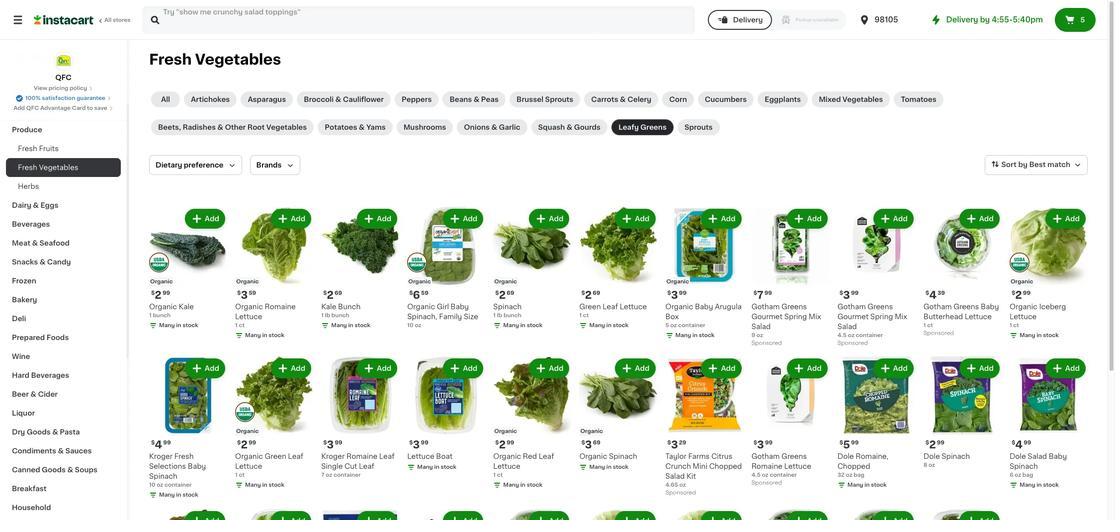 Task type: vqa. For each thing, say whether or not it's contained in the screenshot.
30
no



Task type: locate. For each thing, give the bounding box(es) containing it.
2 kroger from the left
[[321, 453, 345, 460]]

romaine inside organic romaine lettuce 1 ct
[[265, 303, 296, 310]]

1 inside green leaf lettuce 1 ct
[[580, 313, 582, 318]]

10 down selections
[[149, 482, 155, 488]]

baby for dole
[[1049, 453, 1067, 460]]

yams
[[366, 124, 386, 131]]

qfc logo image
[[54, 52, 73, 71]]

lettuce inside organic iceberg lettuce 1 ct
[[1010, 313, 1037, 320]]

kale bunch 1 lb bunch
[[321, 303, 361, 318]]

stock for organic romaine lettuce
[[269, 333, 284, 338]]

herbs link
[[6, 177, 121, 196]]

brussel sprouts link
[[510, 91, 580, 107]]

mix inside gotham greens gourmet spring mix salad 9 oz
[[809, 313, 821, 320]]

0 horizontal spatial chopped
[[709, 463, 742, 470]]

& right broccoli
[[335, 96, 341, 103]]

policy
[[70, 86, 87, 91]]

many in stock down organic romaine lettuce 1 ct
[[245, 333, 284, 338]]

$ 4 99 for dole
[[1012, 440, 1032, 450]]

$ 3 99 up 'lettuce boat'
[[409, 440, 429, 450]]

ct inside organic romaine lettuce 1 ct
[[239, 323, 245, 328]]

add for organic girl baby spinach, family size
[[463, 215, 478, 222]]

1 horizontal spatial lb
[[497, 313, 502, 318]]

all stores link
[[34, 6, 131, 34]]

1 vertical spatial by
[[1019, 161, 1028, 168]]

gourmet for 3
[[838, 313, 869, 320]]

$ up single
[[323, 440, 327, 446]]

3 up organic spinach
[[585, 440, 592, 450]]

1 horizontal spatial qfc
[[55, 74, 71, 81]]

1 horizontal spatial chopped
[[838, 463, 870, 470]]

stock for organic green leaf lettuce
[[269, 482, 284, 488]]

add button for kroger romaine leaf single cut leaf
[[358, 360, 396, 377]]

in down 'lettuce boat'
[[434, 465, 439, 470]]

99 up gotham greens gourmet spring mix salad 9 oz
[[765, 290, 772, 296]]

$ 4 99 up selections
[[151, 440, 171, 450]]

& left yams
[[359, 124, 365, 131]]

& right 'beer'
[[31, 391, 36, 398]]

$ inside $ 3 69
[[582, 440, 585, 446]]

2 horizontal spatial bunch
[[504, 313, 522, 318]]

goods inside canned goods & soups link
[[42, 466, 66, 473]]

0 horizontal spatial fresh vegetables
[[18, 164, 78, 171]]

3 for organic baby arugula box
[[671, 290, 678, 300]]

oz inside gotham greens romaine lettuce 4.5 oz container
[[762, 472, 769, 478]]

salad inside gotham greens gourmet spring mix salad 9 oz
[[752, 323, 771, 330]]

item badge image for organic green leaf lettuce
[[235, 402, 255, 422]]

stores
[[113, 17, 131, 23]]

0 horizontal spatial mix
[[809, 313, 821, 320]]

all up beets,
[[161, 96, 170, 103]]

$ 3 99 up box
[[668, 290, 687, 300]]

2 spring from the left
[[871, 313, 893, 320]]

organic inside organic green leaf lettuce 1 ct
[[235, 453, 263, 460]]

leaf inside organic green leaf lettuce 1 ct
[[288, 453, 303, 460]]

spinach inside dole spinach 8 oz
[[942, 453, 970, 460]]

0 horizontal spatial bag
[[854, 472, 865, 478]]

gotham inside the gotham greens baby butterhead lettuce 1 ct
[[924, 303, 952, 310]]

$ 2 69
[[582, 290, 600, 300], [323, 290, 342, 300], [495, 290, 514, 300]]

1 vertical spatial qfc
[[26, 105, 39, 111]]

$ 4 39
[[926, 290, 945, 300]]

sponsored badge image down gotham greens gourmet spring mix salad 4.5 oz container
[[838, 340, 868, 346]]

1 horizontal spatial spring
[[871, 313, 893, 320]]

6
[[413, 290, 420, 300], [1010, 472, 1014, 478]]

1 59 from the left
[[249, 290, 256, 296]]

4.5
[[838, 333, 847, 338], [752, 472, 761, 478]]

in for organic romaine lettuce
[[262, 333, 267, 338]]

sponsored badge image down butterhead
[[924, 330, 954, 336]]

many in stock down spinach 1 lb bunch
[[503, 323, 543, 328]]

& for beans & peas
[[474, 96, 480, 103]]

0 horizontal spatial 7
[[321, 472, 324, 478]]

Best match Sort by field
[[985, 155, 1088, 175]]

gotham inside gotham greens gourmet spring mix salad 4.5 oz container
[[838, 303, 866, 310]]

1 horizontal spatial 5
[[843, 440, 850, 450]]

2 for green leaf lettuce
[[585, 290, 592, 300]]

0 vertical spatial 5
[[1081, 16, 1085, 23]]

in down organic red leaf lettuce 1 ct
[[520, 482, 526, 488]]

99 up organic iceberg lettuce 1 ct
[[1023, 290, 1031, 296]]

many down organic kale 1 bunch
[[159, 323, 175, 328]]

by left 4:55-
[[980, 16, 990, 23]]

selections
[[149, 463, 186, 470]]

save
[[94, 105, 107, 111]]

in down organic green leaf lettuce 1 ct
[[262, 482, 267, 488]]

1 vertical spatial goods
[[42, 466, 66, 473]]

2 vertical spatial romaine
[[752, 463, 783, 470]]

0 vertical spatial item badge image
[[149, 252, 169, 272]]

in down organic romaine lettuce 1 ct
[[262, 333, 267, 338]]

99 up romaine,
[[851, 440, 859, 446]]

fresh inside kroger fresh selections baby spinach 10 oz container
[[174, 453, 194, 460]]

in inside product group
[[865, 482, 870, 488]]

0 horizontal spatial item badge image
[[407, 252, 427, 272]]

2 up organic red leaf lettuce 1 ct
[[499, 440, 506, 450]]

bunch inside spinach 1 lb bunch
[[504, 313, 522, 318]]

2 kale from the left
[[321, 303, 336, 310]]

oz inside kroger romaine leaf single cut leaf 7 oz container
[[326, 472, 332, 478]]

foods
[[47, 334, 69, 341]]

1 spring from the left
[[785, 313, 807, 320]]

1 horizontal spatial dole
[[924, 453, 940, 460]]

many for spinach
[[503, 323, 519, 328]]

1 horizontal spatial green
[[580, 303, 601, 310]]

goods up "condiments"
[[27, 429, 51, 436]]

many in stock down organic baby arugula box 5 oz container
[[676, 333, 715, 338]]

many for organic baby arugula box
[[676, 333, 691, 338]]

qfc link
[[54, 52, 73, 83]]

2 horizontal spatial romaine
[[752, 463, 783, 470]]

many in stock down organic green leaf lettuce 1 ct
[[245, 482, 284, 488]]

$ 3 59
[[237, 290, 256, 300]]

4.5 inside gotham greens gourmet spring mix salad 4.5 oz container
[[838, 333, 847, 338]]

add button for dole romaine, chopped
[[874, 360, 913, 377]]

buy it again link
[[6, 27, 121, 47]]

1 vertical spatial 6
[[1010, 472, 1014, 478]]

2 mix from the left
[[895, 313, 907, 320]]

$ for add "button" corresponding to lettuce boat
[[409, 440, 413, 446]]

fresh vegetables down 'fruits'
[[18, 164, 78, 171]]

69 up spinach 1 lb bunch
[[507, 290, 514, 296]]

baby
[[451, 303, 469, 310], [695, 303, 713, 310], [981, 303, 999, 310], [1049, 453, 1067, 460], [188, 463, 206, 470]]

buy
[[28, 33, 42, 40]]

0 horizontal spatial bunch
[[153, 313, 171, 318]]

buy it again
[[28, 33, 70, 40]]

many down organic red leaf lettuce 1 ct
[[503, 482, 519, 488]]

0 vertical spatial 7
[[757, 290, 764, 300]]

lettuce
[[620, 303, 647, 310], [235, 313, 262, 320], [965, 313, 992, 320], [1010, 313, 1037, 320], [407, 453, 434, 460], [235, 463, 262, 470], [493, 463, 521, 470], [784, 463, 812, 470]]

& right meat
[[32, 240, 38, 247]]

29
[[679, 440, 686, 446]]

oz inside gotham greens gourmet spring mix salad 4.5 oz container
[[848, 333, 855, 338]]

1 horizontal spatial delivery
[[946, 16, 978, 23]]

dole inside dole romaine, chopped 32 oz bag
[[838, 453, 854, 460]]

organic red leaf lettuce 1 ct
[[493, 453, 554, 478]]

$ 2 99 up organic red leaf lettuce 1 ct
[[495, 440, 514, 450]]

liquor link
[[6, 404, 121, 423]]

1 horizontal spatial 59
[[421, 290, 429, 296]]

squash & gourds
[[538, 124, 601, 131]]

kroger for fresh
[[149, 453, 173, 460]]

$ inside the $ 7 99
[[754, 290, 757, 296]]

$ 4 99 up dole salad baby spinach 6 oz bag at the bottom of page
[[1012, 440, 1032, 450]]

stock for kroger fresh selections baby spinach
[[183, 492, 198, 498]]

lettuce inside organic red leaf lettuce 1 ct
[[493, 463, 521, 470]]

1 kroger from the left
[[149, 453, 173, 460]]

kroger up selections
[[149, 453, 173, 460]]

2 bunch from the left
[[332, 313, 349, 318]]

sort by
[[1002, 161, 1028, 168]]

$ left 39 in the right of the page
[[926, 290, 929, 296]]

organic inside organic kale 1 bunch
[[149, 303, 177, 310]]

many for organic green leaf lettuce
[[245, 482, 261, 488]]

dairy
[[12, 202, 31, 209]]

$ up organic iceberg lettuce 1 ct
[[1012, 290, 1016, 296]]

0 horizontal spatial sprouts
[[545, 96, 573, 103]]

bakery link
[[6, 290, 121, 309]]

0 horizontal spatial romaine
[[265, 303, 296, 310]]

baby inside the gotham greens baby butterhead lettuce 1 ct
[[981, 303, 999, 310]]

99 for add "button" corresponding to kroger romaine leaf single cut leaf
[[335, 440, 342, 446]]

many inside product group
[[848, 482, 863, 488]]

0 horizontal spatial all
[[104, 17, 112, 23]]

butterhead
[[924, 313, 963, 320]]

1 horizontal spatial kale
[[321, 303, 336, 310]]

& for potatoes & yams
[[359, 124, 365, 131]]

$ up the kale bunch 1 lb bunch
[[323, 290, 327, 296]]

stock for dole salad baby spinach
[[1043, 482, 1059, 488]]

baby for organic
[[451, 303, 469, 310]]

0 horizontal spatial by
[[980, 16, 990, 23]]

1 horizontal spatial 10
[[407, 323, 414, 328]]

in for organic iceberg lettuce
[[1037, 333, 1042, 338]]

corn link
[[662, 91, 694, 107]]

many in stock down organic iceberg lettuce 1 ct
[[1020, 333, 1059, 338]]

1 vertical spatial all
[[161, 96, 170, 103]]

by right sort
[[1019, 161, 1028, 168]]

1 chopped from the left
[[709, 463, 742, 470]]

0 horizontal spatial item badge image
[[149, 252, 169, 272]]

1 inside organic green leaf lettuce 1 ct
[[235, 472, 238, 478]]

1 bag from the left
[[854, 472, 865, 478]]

delivery by 4:55-5:40pm
[[946, 16, 1043, 23]]

$ up organic romaine lettuce 1 ct
[[237, 290, 241, 296]]

$ up spinach 1 lb bunch
[[495, 290, 499, 296]]

service type group
[[708, 10, 847, 30]]

beans & peas link
[[443, 91, 506, 107]]

beverages up the cider
[[31, 372, 69, 379]]

chopped inside dole romaine, chopped 32 oz bag
[[838, 463, 870, 470]]

0 vertical spatial 6
[[413, 290, 420, 300]]

recipes link
[[6, 83, 121, 101]]

1 horizontal spatial by
[[1019, 161, 1028, 168]]

1 horizontal spatial bunch
[[332, 313, 349, 318]]

lettuce inside organic green leaf lettuce 1 ct
[[235, 463, 262, 470]]

2 item badge image from the left
[[1010, 252, 1030, 272]]

many in stock inside product group
[[848, 482, 887, 488]]

gourmet inside gotham greens gourmet spring mix salad 9 oz
[[752, 313, 783, 320]]

mix inside gotham greens gourmet spring mix salad 4.5 oz container
[[895, 313, 907, 320]]

8
[[924, 463, 928, 468]]

0 vertical spatial 10
[[407, 323, 414, 328]]

gourmet for 7
[[752, 313, 783, 320]]

0 horizontal spatial 10
[[149, 482, 155, 488]]

1 horizontal spatial gourmet
[[838, 313, 869, 320]]

99 inside the $ 7 99
[[765, 290, 772, 296]]

$ up 'lettuce boat'
[[409, 440, 413, 446]]

1 horizontal spatial item badge image
[[1010, 252, 1030, 272]]

many in stock down dole salad baby spinach 6 oz bag at the bottom of page
[[1020, 482, 1059, 488]]

2 lb from the left
[[497, 313, 502, 318]]

by for delivery
[[980, 16, 990, 23]]

dairy & eggs
[[12, 202, 58, 209]]

kale inside organic kale 1 bunch
[[179, 303, 194, 310]]

0 horizontal spatial green
[[265, 453, 286, 460]]

2 bag from the left
[[1023, 472, 1033, 478]]

& left gourds
[[567, 124, 573, 131]]

many in stock for organic kale
[[159, 323, 198, 328]]

in down organic kale 1 bunch
[[176, 323, 181, 328]]

2 $ 2 69 from the left
[[323, 290, 342, 300]]

item badge image
[[407, 252, 427, 272], [1010, 252, 1030, 272]]

1 horizontal spatial fresh vegetables
[[149, 52, 281, 67]]

1 vertical spatial beverages
[[31, 372, 69, 379]]

1 horizontal spatial 6
[[1010, 472, 1014, 478]]

1 horizontal spatial item badge image
[[235, 402, 255, 422]]

item badge image
[[149, 252, 169, 272], [235, 402, 255, 422]]

prepared foods
[[12, 334, 69, 341]]

stock for organic baby arugula box
[[699, 333, 715, 338]]

1 horizontal spatial 4
[[929, 290, 937, 300]]

baby inside organic baby arugula box 5 oz container
[[695, 303, 713, 310]]

1 horizontal spatial sprouts
[[685, 124, 713, 131]]

snacks
[[12, 259, 38, 266]]

fresh vegetables
[[149, 52, 281, 67], [18, 164, 78, 171]]

in down spinach 1 lb bunch
[[520, 323, 526, 328]]

1 vertical spatial 5
[[666, 323, 669, 328]]

prepared foods link
[[6, 328, 121, 347]]

artichokes
[[191, 96, 230, 103]]

$ up organic spinach
[[582, 440, 585, 446]]

in down green leaf lettuce 1 ct
[[607, 323, 612, 328]]

many down box
[[676, 333, 691, 338]]

0 horizontal spatial lb
[[325, 313, 330, 318]]

1 vertical spatial romaine
[[347, 453, 378, 460]]

oz inside dole romaine, chopped 32 oz bag
[[846, 472, 853, 478]]

delivery for delivery
[[733, 16, 763, 23]]

0 horizontal spatial kroger
[[149, 453, 173, 460]]

beer & cider link
[[6, 385, 121, 404]]

1 vertical spatial 4.5
[[752, 472, 761, 478]]

$ inside $ 6 59
[[409, 290, 413, 296]]

& left eggs at the left of the page
[[33, 202, 39, 209]]

mix for 7
[[809, 313, 821, 320]]

$ for add "button" for dole romaine, chopped
[[840, 440, 843, 446]]

frozen
[[12, 277, 36, 284]]

gotham for gotham greens gourmet spring mix salad 9 oz
[[752, 303, 780, 310]]

2 vertical spatial 5
[[843, 440, 850, 450]]

1 lb from the left
[[325, 313, 330, 318]]

3 for organic romaine lettuce
[[241, 290, 248, 300]]

10 down spinach,
[[407, 323, 414, 328]]

dole salad baby spinach 6 oz bag
[[1010, 453, 1067, 478]]

99 inside $ 5 99
[[851, 440, 859, 446]]

0 horizontal spatial 4.5
[[752, 472, 761, 478]]

69
[[593, 290, 600, 296], [335, 290, 342, 296], [507, 290, 514, 296], [593, 440, 601, 446]]

7 inside kroger romaine leaf single cut leaf 7 oz container
[[321, 472, 324, 478]]

gourmet
[[752, 313, 783, 320], [838, 313, 869, 320]]

0 vertical spatial sprouts
[[545, 96, 573, 103]]

69 up green leaf lettuce 1 ct
[[593, 290, 600, 296]]

1 horizontal spatial all
[[161, 96, 170, 103]]

0 horizontal spatial gourmet
[[752, 313, 783, 320]]

leaf for red
[[539, 453, 554, 460]]

0 horizontal spatial 59
[[249, 290, 256, 296]]

99 for add "button" for dole romaine, chopped
[[851, 440, 859, 446]]

product group
[[149, 207, 227, 332], [235, 207, 313, 342], [321, 207, 399, 332], [407, 207, 485, 330], [493, 207, 572, 332], [580, 207, 658, 332], [666, 207, 744, 342], [752, 207, 830, 349], [838, 207, 916, 349], [924, 207, 1002, 339], [1010, 207, 1088, 342], [149, 357, 227, 501], [235, 357, 313, 491], [321, 357, 399, 479], [407, 357, 485, 473], [493, 357, 572, 491], [580, 357, 658, 473], [666, 357, 744, 498], [752, 357, 830, 488], [838, 357, 916, 491], [924, 357, 1002, 469], [1010, 357, 1088, 491], [149, 509, 227, 520], [235, 509, 313, 520], [321, 509, 399, 520], [407, 509, 485, 520], [493, 509, 572, 520], [580, 509, 658, 520], [666, 509, 744, 520], [752, 509, 830, 520], [838, 509, 916, 520], [924, 509, 1002, 520]]

squash
[[538, 124, 565, 131]]

goods down condiments & sauces
[[42, 466, 66, 473]]

4 for kroger fresh selections baby spinach
[[155, 440, 162, 450]]

0 vertical spatial goods
[[27, 429, 51, 436]]

None search field
[[142, 6, 695, 34]]

1 vertical spatial item badge image
[[235, 402, 255, 422]]

0 horizontal spatial delivery
[[733, 16, 763, 23]]

2 59 from the left
[[421, 290, 429, 296]]

chopped
[[709, 463, 742, 470], [838, 463, 870, 470]]

gotham inside gotham greens gourmet spring mix salad 9 oz
[[752, 303, 780, 310]]

in down dole salad baby spinach 6 oz bag at the bottom of page
[[1037, 482, 1042, 488]]

gourmet inside gotham greens gourmet spring mix salad 4.5 oz container
[[838, 313, 869, 320]]

greens
[[641, 124, 667, 131], [782, 303, 807, 310], [868, 303, 893, 310], [954, 303, 979, 310], [782, 453, 807, 460]]

many in stock down organic red leaf lettuce 1 ct
[[503, 482, 543, 488]]

1 horizontal spatial $ 2 69
[[495, 290, 514, 300]]

delivery for delivery by 4:55-5:40pm
[[946, 16, 978, 23]]

gotham greens baby butterhead lettuce 1 ct
[[924, 303, 999, 328]]

0 vertical spatial fresh vegetables
[[149, 52, 281, 67]]

all left stores
[[104, 17, 112, 23]]

in down dole romaine, chopped 32 oz bag on the bottom of the page
[[865, 482, 870, 488]]

1 item badge image from the left
[[407, 252, 427, 272]]

0 horizontal spatial 6
[[413, 290, 420, 300]]

qfc down "100%"
[[26, 105, 39, 111]]

beverages down dairy & eggs
[[12, 221, 50, 228]]

1 horizontal spatial $ 4 99
[[1012, 440, 1032, 450]]

leaf inside organic red leaf lettuce 1 ct
[[539, 453, 554, 460]]

baby inside organic girl baby spinach, family size 10 oz
[[451, 303, 469, 310]]

meat
[[12, 240, 30, 247]]

3
[[241, 290, 248, 300], [671, 290, 678, 300], [843, 290, 850, 300], [585, 440, 592, 450], [327, 440, 334, 450], [413, 440, 420, 450], [671, 440, 678, 450], [757, 440, 764, 450]]

5:40pm
[[1013, 16, 1043, 23]]

bunch inside organic kale 1 bunch
[[153, 313, 171, 318]]

sponsored badge image
[[924, 330, 954, 336], [752, 340, 782, 346], [838, 340, 868, 346], [752, 480, 782, 486], [666, 490, 696, 496]]

1 dole from the left
[[838, 453, 854, 460]]

1 gourmet from the left
[[752, 313, 783, 320]]

container inside gotham greens romaine lettuce 4.5 oz container
[[770, 472, 797, 478]]

$ up organic green leaf lettuce 1 ct
[[237, 440, 241, 446]]

sprouts up squash
[[545, 96, 573, 103]]

stock for organic red leaf lettuce
[[527, 482, 543, 488]]

$ left '29'
[[668, 440, 671, 446]]

red
[[523, 453, 537, 460]]

mixed vegetables link
[[812, 91, 890, 107]]

1 horizontal spatial kroger
[[321, 453, 345, 460]]

instacart logo image
[[34, 14, 93, 26]]

size
[[464, 313, 478, 320]]

bag inside dole salad baby spinach 6 oz bag
[[1023, 472, 1033, 478]]

$ 2 99 up organic green leaf lettuce 1 ct
[[237, 440, 256, 450]]

condiments & sauces
[[12, 448, 92, 454]]

many in stock down 'lettuce boat'
[[417, 465, 457, 470]]

romaine inside kroger romaine leaf single cut leaf 7 oz container
[[347, 453, 378, 460]]

peppers
[[402, 96, 432, 103]]

3 dole from the left
[[1010, 453, 1026, 460]]

$ 2 99 for organic green leaf lettuce
[[237, 440, 256, 450]]

tomatoes link
[[894, 91, 944, 107]]

goods inside dry goods & pasta link
[[27, 429, 51, 436]]

stock for organic kale
[[183, 323, 198, 328]]

in down organic baby arugula box 5 oz container
[[693, 333, 698, 338]]

99 up selections
[[163, 440, 171, 446]]

0 horizontal spatial $ 2 69
[[323, 290, 342, 300]]

2 horizontal spatial dole
[[1010, 453, 1026, 460]]

3 for kroger romaine leaf single cut leaf
[[327, 440, 334, 450]]

container inside organic baby arugula box 5 oz container
[[678, 323, 705, 328]]

99 up single
[[335, 440, 342, 446]]

organic inside organic baby arugula box 5 oz container
[[666, 303, 693, 310]]

4.5 inside gotham greens romaine lettuce 4.5 oz container
[[752, 472, 761, 478]]

3 up box
[[671, 290, 678, 300]]

greens inside gotham greens gourmet spring mix salad 9 oz
[[782, 303, 807, 310]]

box
[[666, 313, 679, 320]]

2 chopped from the left
[[838, 463, 870, 470]]

100%
[[25, 95, 41, 101]]

deli link
[[6, 309, 121, 328]]

in down organic iceberg lettuce 1 ct
[[1037, 333, 1042, 338]]

& left the candy
[[40, 259, 45, 266]]

$ 3 99 for gotham greens romaine lettuce
[[754, 440, 773, 450]]

romaine for kroger
[[347, 453, 378, 460]]

many down spinach 1 lb bunch
[[503, 323, 519, 328]]

$ 2 99 up organic kale 1 bunch
[[151, 290, 170, 300]]

0 horizontal spatial 4
[[155, 440, 162, 450]]

$ 3 99 up gotham greens romaine lettuce 4.5 oz container
[[754, 440, 773, 450]]

99 up organic red leaf lettuce 1 ct
[[507, 440, 514, 446]]

many in stock for dole salad baby spinach
[[1020, 482, 1059, 488]]

girl
[[437, 303, 449, 310]]

many for organic romaine lettuce
[[245, 333, 261, 338]]

thanksgiving
[[12, 107, 60, 114]]

1 bunch from the left
[[153, 313, 171, 318]]

leafy greens
[[619, 124, 667, 131]]

greens inside gotham greens gourmet spring mix salad 4.5 oz container
[[868, 303, 893, 310]]

many for green leaf lettuce
[[589, 323, 605, 328]]

0 horizontal spatial kale
[[179, 303, 194, 310]]

1 horizontal spatial 4.5
[[838, 333, 847, 338]]

leaf for romaine
[[379, 453, 395, 460]]

vegetables right mixed
[[843, 96, 883, 103]]

kale inside the kale bunch 1 lb bunch
[[321, 303, 336, 310]]

fresh
[[149, 52, 192, 67], [18, 145, 37, 152], [18, 164, 37, 171], [174, 453, 194, 460]]

1 horizontal spatial bag
[[1023, 472, 1033, 478]]

add for organic iceberg lettuce
[[1065, 215, 1080, 222]]

69 up organic spinach
[[593, 440, 601, 446]]

59 inside $ 6 59
[[421, 290, 429, 296]]

qfc up view pricing policy link
[[55, 74, 71, 81]]

boat
[[436, 453, 453, 460]]

2 gourmet from the left
[[838, 313, 869, 320]]

in for kroger fresh selections baby spinach
[[176, 492, 181, 498]]

1 horizontal spatial romaine
[[347, 453, 378, 460]]

mix
[[809, 313, 821, 320], [895, 313, 907, 320]]

1 mix from the left
[[809, 313, 821, 320]]

eggplants link
[[758, 91, 808, 107]]

59 for 6
[[421, 290, 429, 296]]

0 vertical spatial green
[[580, 303, 601, 310]]

2 horizontal spatial 5
[[1081, 16, 1085, 23]]

$ up box
[[668, 290, 671, 296]]

1 vertical spatial 7
[[321, 472, 324, 478]]

bakery
[[12, 296, 37, 303]]

delivery inside button
[[733, 16, 763, 23]]

$ 2 99 for dole spinach
[[926, 440, 945, 450]]

2 dole from the left
[[924, 453, 940, 460]]

ct
[[583, 313, 589, 318], [239, 323, 245, 328], [927, 323, 933, 328], [1014, 323, 1019, 328], [239, 472, 245, 478], [497, 472, 503, 478]]

mixed
[[819, 96, 841, 103]]

spring for 7
[[785, 313, 807, 320]]

oz
[[415, 323, 421, 328], [671, 323, 677, 328], [757, 333, 763, 338], [848, 333, 855, 338], [929, 463, 935, 468], [326, 472, 332, 478], [762, 472, 769, 478], [846, 472, 853, 478], [1015, 472, 1021, 478], [157, 482, 163, 488], [680, 482, 686, 488]]

1 $ 2 69 from the left
[[582, 290, 600, 300]]

0 vertical spatial all
[[104, 17, 112, 23]]

0 horizontal spatial 5
[[666, 323, 669, 328]]

green leaf lettuce 1 ct
[[580, 303, 647, 318]]

0 vertical spatial romaine
[[265, 303, 296, 310]]

sponsored badge image for 4.5
[[838, 340, 868, 346]]

kroger
[[149, 453, 173, 460], [321, 453, 345, 460]]

salad inside dole salad baby spinach 6 oz bag
[[1028, 453, 1047, 460]]

3 bunch from the left
[[504, 313, 522, 318]]

gotham for gotham greens romaine lettuce 4.5 oz container
[[752, 453, 780, 460]]

add for organic green leaf lettuce
[[291, 365, 305, 372]]

stock for kale bunch
[[355, 323, 370, 328]]

many for organic kale
[[159, 323, 175, 328]]

3 $ 2 69 from the left
[[495, 290, 514, 300]]

recipes
[[12, 89, 41, 95]]

$ 2 99 up organic iceberg lettuce 1 ct
[[1012, 290, 1031, 300]]

$ for organic baby arugula box's add "button"
[[668, 290, 671, 296]]

container
[[678, 323, 705, 328], [856, 333, 883, 338], [334, 472, 361, 478], [770, 472, 797, 478], [165, 482, 192, 488]]

99 up dole salad baby spinach 6 oz bag at the bottom of page
[[1024, 440, 1032, 446]]

1 $ 4 99 from the left
[[151, 440, 171, 450]]

oz inside gotham greens gourmet spring mix salad 9 oz
[[757, 333, 763, 338]]

2 horizontal spatial 4
[[1016, 440, 1023, 450]]

many in stock for green leaf lettuce
[[589, 323, 629, 328]]

many down kroger fresh selections baby spinach 10 oz container
[[159, 492, 175, 498]]

chopped up 32
[[838, 463, 870, 470]]

by inside "field"
[[1019, 161, 1028, 168]]

$ for add "button" corresponding to green leaf lettuce
[[582, 290, 585, 296]]

sponsored badge image for 9
[[752, 340, 782, 346]]

greens for leafy greens
[[641, 124, 667, 131]]

1 horizontal spatial mix
[[895, 313, 907, 320]]

4
[[929, 290, 937, 300], [155, 440, 162, 450], [1016, 440, 1023, 450]]

baby inside kroger fresh selections baby spinach 10 oz container
[[188, 463, 206, 470]]

many down the kale bunch 1 lb bunch
[[331, 323, 347, 328]]

1 vertical spatial 10
[[149, 482, 155, 488]]

$ for organic girl baby spinach, family size add "button"
[[409, 290, 413, 296]]

kroger inside kroger romaine leaf single cut leaf 7 oz container
[[321, 453, 345, 460]]

add for organic romaine lettuce
[[291, 215, 305, 222]]

many in stock for organic red leaf lettuce
[[503, 482, 543, 488]]

many down green leaf lettuce 1 ct
[[589, 323, 605, 328]]

sprouts
[[545, 96, 573, 103], [685, 124, 713, 131]]

many down organic iceberg lettuce 1 ct
[[1020, 333, 1036, 338]]

many down organic romaine lettuce 1 ct
[[245, 333, 261, 338]]

gotham inside gotham greens romaine lettuce 4.5 oz container
[[752, 453, 780, 460]]

0 horizontal spatial dole
[[838, 453, 854, 460]]

$ up dole romaine, chopped 32 oz bag on the bottom of the page
[[840, 440, 843, 446]]

7 down single
[[321, 472, 324, 478]]

2 for kale bunch
[[327, 290, 334, 300]]

in for spinach
[[520, 323, 526, 328]]

0 horizontal spatial spring
[[785, 313, 807, 320]]

romaine
[[265, 303, 296, 310], [347, 453, 378, 460], [752, 463, 783, 470]]

sponsored badge image inside product group
[[752, 340, 782, 346]]

99 up 'lettuce boat'
[[421, 440, 429, 446]]

99 up dole spinach 8 oz
[[937, 440, 945, 446]]

all stores
[[104, 17, 131, 23]]

in for organic red leaf lettuce
[[520, 482, 526, 488]]

1 kale from the left
[[179, 303, 194, 310]]

add for dole spinach
[[979, 365, 994, 372]]

0 vertical spatial by
[[980, 16, 990, 23]]

1 vertical spatial green
[[265, 453, 286, 460]]

mushrooms
[[404, 124, 446, 131]]

59 up spinach,
[[421, 290, 429, 296]]

2 $ 4 99 from the left
[[1012, 440, 1032, 450]]

add for organic red leaf lettuce
[[549, 365, 564, 372]]

in down the kale bunch 1 lb bunch
[[348, 323, 353, 328]]

0 horizontal spatial qfc
[[26, 105, 39, 111]]

dole spinach 8 oz
[[924, 453, 970, 468]]

add button for organic kale
[[186, 210, 224, 228]]

greens for gotham greens gourmet spring mix salad 9 oz
[[782, 303, 807, 310]]

3 for lettuce boat
[[413, 440, 420, 450]]

1 inside organic romaine lettuce 1 ct
[[235, 323, 238, 328]]

0 vertical spatial 4.5
[[838, 333, 847, 338]]

2 horizontal spatial $ 2 69
[[582, 290, 600, 300]]

1 horizontal spatial 7
[[757, 290, 764, 300]]

kroger inside kroger fresh selections baby spinach 10 oz container
[[149, 453, 173, 460]]

many in stock for kroger fresh selections baby spinach
[[159, 492, 198, 498]]

$ 2 99 for organic iceberg lettuce
[[1012, 290, 1031, 300]]

59 inside $ 3 59
[[249, 290, 256, 296]]

1 vertical spatial fresh vegetables
[[18, 164, 78, 171]]

best
[[1029, 161, 1046, 168]]

0 horizontal spatial $ 4 99
[[151, 440, 171, 450]]



Task type: describe. For each thing, give the bounding box(es) containing it.
all for all
[[161, 96, 170, 103]]

spinach inside kroger fresh selections baby spinach 10 oz container
[[149, 473, 177, 480]]

oz inside taylor farms citrus crunch mini chopped salad kit 4.65 oz
[[680, 482, 686, 488]]

spinach inside dole salad baby spinach 6 oz bag
[[1010, 463, 1038, 470]]

potatoes & yams link
[[318, 119, 393, 135]]

organic spinach
[[580, 453, 637, 460]]

tomatoes
[[901, 96, 937, 103]]

ct inside organic red leaf lettuce 1 ct
[[497, 472, 503, 478]]

hard
[[12, 372, 29, 379]]

1 vertical spatial sprouts
[[685, 124, 713, 131]]

0 vertical spatial qfc
[[55, 74, 71, 81]]

many down 'lettuce boat'
[[417, 465, 433, 470]]

bunch
[[338, 303, 361, 310]]

in for kale bunch
[[348, 323, 353, 328]]

chopped inside taylor farms citrus crunch mini chopped salad kit 4.65 oz
[[709, 463, 742, 470]]

98105 button
[[859, 6, 919, 34]]

view pricing policy link
[[34, 85, 93, 92]]

all for all stores
[[104, 17, 112, 23]]

& for onions & garlic
[[491, 124, 497, 131]]

99 for organic kale's add "button"
[[163, 290, 170, 296]]

green inside green leaf lettuce 1 ct
[[580, 303, 601, 310]]

add button for organic iceberg lettuce
[[1047, 210, 1085, 228]]

eggplants
[[765, 96, 801, 103]]

baby for gotham
[[981, 303, 999, 310]]

fresh vegetables link
[[6, 158, 121, 177]]

$ for add "button" corresponding to dole salad baby spinach
[[1012, 440, 1016, 446]]

container inside kroger romaine leaf single cut leaf 7 oz container
[[334, 472, 361, 478]]

gotham greens gourmet spring mix salad 4.5 oz container
[[838, 303, 907, 338]]

dietary
[[156, 162, 182, 169]]

2 for organic iceberg lettuce
[[1016, 290, 1022, 300]]

fresh fruits link
[[6, 139, 121, 158]]

mushrooms link
[[397, 119, 453, 135]]

1 inside spinach 1 lb bunch
[[493, 313, 496, 318]]

onions
[[464, 124, 490, 131]]

lists
[[28, 53, 45, 60]]

bag inside dole romaine, chopped 32 oz bag
[[854, 472, 865, 478]]

$ 3 29
[[668, 440, 686, 450]]

item badge image for 6
[[407, 252, 427, 272]]

bunch for organic
[[153, 313, 171, 318]]

dole for 4
[[1010, 453, 1026, 460]]

ct inside green leaf lettuce 1 ct
[[583, 313, 589, 318]]

$ for add "button" corresponding to organic iceberg lettuce
[[1012, 290, 1016, 296]]

spinach,
[[407, 313, 437, 320]]

many for kroger fresh selections baby spinach
[[159, 492, 175, 498]]

many for organic iceberg lettuce
[[1020, 333, 1036, 338]]

lb inside the kale bunch 1 lb bunch
[[325, 313, 330, 318]]

69 inside $ 3 69
[[593, 440, 601, 446]]

6 inside dole salad baby spinach 6 oz bag
[[1010, 472, 1014, 478]]

add button for organic green leaf lettuce
[[272, 360, 310, 377]]

by for sort
[[1019, 161, 1028, 168]]

add for kroger fresh selections baby spinach
[[205, 365, 219, 372]]

100% satisfaction guarantee
[[25, 95, 105, 101]]

peas
[[481, 96, 499, 103]]

bunch inside the kale bunch 1 lb bunch
[[332, 313, 349, 318]]

$ 3 99 for organic baby arugula box
[[668, 290, 687, 300]]

taylor farms citrus crunch mini chopped salad kit 4.65 oz
[[666, 453, 742, 488]]

99 for organic baby arugula box's add "button"
[[679, 290, 687, 296]]

0 vertical spatial beverages
[[12, 221, 50, 228]]

vegetables up herbs link at top left
[[39, 164, 78, 171]]

bunch for spinach
[[504, 313, 522, 318]]

add for organic baby arugula box
[[721, 215, 736, 222]]

green inside organic green leaf lettuce 1 ct
[[265, 453, 286, 460]]

many in stock for organic iceberg lettuce
[[1020, 333, 1059, 338]]

in for organic green leaf lettuce
[[262, 482, 267, 488]]

add button for green leaf lettuce
[[616, 210, 655, 228]]

$ up gotham greens romaine lettuce 4.5 oz container
[[754, 440, 757, 446]]

$ for add "button" for kale bunch
[[323, 290, 327, 296]]

brussel
[[517, 96, 544, 103]]

greens for gotham greens gourmet spring mix salad 4.5 oz container
[[868, 303, 893, 310]]

ct inside organic iceberg lettuce 1 ct
[[1014, 323, 1019, 328]]

2 for organic green leaf lettuce
[[241, 440, 248, 450]]

many in stock for kale bunch
[[331, 323, 370, 328]]

5 inside organic baby arugula box 5 oz container
[[666, 323, 669, 328]]

$ 2 69 for green
[[582, 290, 600, 300]]

dole romaine, chopped 32 oz bag
[[838, 453, 889, 478]]

5 button
[[1055, 8, 1096, 32]]

garlic
[[499, 124, 520, 131]]

$ inside $ 4 39
[[926, 290, 929, 296]]

lettuce boat
[[407, 453, 453, 460]]

beans & peas
[[450, 96, 499, 103]]

1 inside the gotham greens baby butterhead lettuce 1 ct
[[924, 323, 926, 328]]

organic inside organic iceberg lettuce 1 ct
[[1010, 303, 1038, 310]]

99 up gotham greens romaine lettuce 4.5 oz container
[[765, 440, 773, 446]]

$ 2 69 for spinach
[[495, 290, 514, 300]]

dry
[[12, 429, 25, 436]]

oz inside dole spinach 8 oz
[[929, 463, 935, 468]]

organic girl baby spinach, family size 10 oz
[[407, 303, 478, 328]]

many down organic spinach
[[589, 465, 605, 470]]

organic inside organic girl baby spinach, family size 10 oz
[[407, 303, 435, 310]]

lettuce inside the gotham greens baby butterhead lettuce 1 ct
[[965, 313, 992, 320]]

$ up gotham greens gourmet spring mix salad 4.5 oz container
[[840, 290, 843, 296]]

romaine,
[[856, 453, 889, 460]]

10 inside organic girl baby spinach, family size 10 oz
[[407, 323, 414, 328]]

& left the other
[[217, 124, 223, 131]]

asparagus
[[248, 96, 286, 103]]

produce
[[12, 126, 42, 133]]

spinach 1 lb bunch
[[493, 303, 522, 318]]

farms
[[688, 453, 710, 460]]

family
[[439, 313, 462, 320]]

beets, radishes & other root vegetables
[[158, 124, 307, 131]]

add button for kroger fresh selections baby spinach
[[186, 360, 224, 377]]

cut
[[345, 463, 357, 470]]

carrots
[[591, 96, 618, 103]]

mini
[[693, 463, 708, 470]]

99 for organic green leaf lettuce add "button"
[[249, 440, 256, 446]]

3 for gotham greens gourmet spring mix salad
[[843, 290, 850, 300]]

dry goods & pasta
[[12, 429, 80, 436]]

59 for 3
[[249, 290, 256, 296]]

& left soups
[[67, 466, 73, 473]]

gotham greens romaine lettuce 4.5 oz container
[[752, 453, 812, 478]]

beans
[[450, 96, 472, 103]]

preference
[[184, 162, 224, 169]]

salad inside taylor farms citrus crunch mini chopped salad kit 4.65 oz
[[666, 473, 685, 480]]

99 for add "button" corresponding to organic iceberg lettuce
[[1023, 290, 1031, 296]]

5 inside 5 button
[[1081, 16, 1085, 23]]

vegetables up artichokes
[[195, 52, 281, 67]]

cauliflower
[[343, 96, 384, 103]]

$ 3 99 for kroger romaine leaf single cut leaf
[[323, 440, 342, 450]]

beets, radishes & other root vegetables link
[[151, 119, 314, 135]]

1 inside organic iceberg lettuce 1 ct
[[1010, 323, 1012, 328]]

salad inside gotham greens gourmet spring mix salad 4.5 oz container
[[838, 323, 857, 330]]

view pricing policy
[[34, 86, 87, 91]]

add button for organic spinach
[[616, 360, 655, 377]]

fresh down the "produce" on the left of the page
[[18, 145, 37, 152]]

in down organic spinach
[[607, 465, 612, 470]]

oz inside organic girl baby spinach, family size 10 oz
[[415, 323, 421, 328]]

organic baby arugula box 5 oz container
[[666, 303, 742, 328]]

stock for dole romaine, chopped
[[871, 482, 887, 488]]

$ 6 59
[[409, 290, 429, 300]]

69 for green
[[593, 290, 600, 296]]

leaf inside green leaf lettuce 1 ct
[[603, 303, 618, 310]]

cider
[[38, 391, 58, 398]]

add button for lettuce boat
[[444, 360, 483, 377]]

$ for spinach's add "button"
[[495, 290, 499, 296]]

& for broccoli & cauliflower
[[335, 96, 341, 103]]

fresh up herbs
[[18, 164, 37, 171]]

& for condiments & sauces
[[58, 448, 64, 454]]

radishes
[[183, 124, 216, 131]]

vegetables right root
[[266, 124, 307, 131]]

add inside add qfc advantage card to save link
[[13, 105, 25, 111]]

& left pasta
[[52, 429, 58, 436]]

add for dole romaine, chopped
[[893, 365, 908, 372]]

romaine inside gotham greens romaine lettuce 4.5 oz container
[[752, 463, 783, 470]]

3 for taylor farms citrus crunch mini chopped salad kit
[[671, 440, 678, 450]]

beverages link
[[6, 215, 121, 234]]

98105
[[875, 16, 898, 23]]

ct inside organic green leaf lettuce 1 ct
[[239, 472, 245, 478]]

69 for spinach
[[507, 290, 514, 296]]

1 inside the kale bunch 1 lb bunch
[[321, 313, 324, 318]]

& for carrots & celery
[[620, 96, 626, 103]]

in for dole salad baby spinach
[[1037, 482, 1042, 488]]

add button for kale bunch
[[358, 210, 396, 228]]

10 inside kroger fresh selections baby spinach 10 oz container
[[149, 482, 155, 488]]

ct inside the gotham greens baby butterhead lettuce 1 ct
[[927, 323, 933, 328]]

& for beer & cider
[[31, 391, 36, 398]]

$ 7 99
[[754, 290, 772, 300]]

fresh up all link
[[149, 52, 192, 67]]

lb inside spinach 1 lb bunch
[[497, 313, 502, 318]]

add for green leaf lettuce
[[635, 215, 650, 222]]

99 for add "button" related to dole spinach
[[937, 440, 945, 446]]

$ inside $ 3 29
[[668, 440, 671, 446]]

breakfast link
[[6, 479, 121, 498]]

1 inside organic red leaf lettuce 1 ct
[[493, 472, 496, 478]]

lettuce inside gotham greens romaine lettuce 4.5 oz container
[[784, 463, 812, 470]]

1 inside organic kale 1 bunch
[[149, 313, 152, 318]]

soups
[[75, 466, 97, 473]]

sponsored badge image for ct
[[924, 330, 954, 336]]

product group containing 7
[[752, 207, 830, 349]]

in for organic baby arugula box
[[693, 333, 698, 338]]

99 up gotham greens gourmet spring mix salad 4.5 oz container
[[851, 290, 859, 296]]

3 for gotham greens romaine lettuce
[[757, 440, 764, 450]]

pricing
[[49, 86, 68, 91]]

99 for add "button" corresponding to lettuce boat
[[421, 440, 429, 446]]

oz inside kroger fresh selections baby spinach 10 oz container
[[157, 482, 163, 488]]

squash & gourds link
[[531, 119, 608, 135]]

& for snacks & candy
[[40, 259, 45, 266]]

many in stock down organic spinach
[[589, 465, 629, 470]]

oz inside organic baby arugula box 5 oz container
[[671, 323, 677, 328]]

carrots & celery
[[591, 96, 652, 103]]

gotham greens gourmet spring mix salad 9 oz
[[752, 303, 821, 338]]

household
[[12, 504, 51, 511]]

cucumbers link
[[698, 91, 754, 107]]

lettuce inside organic romaine lettuce 1 ct
[[235, 313, 262, 320]]

brands button
[[250, 155, 300, 175]]

add for spinach
[[549, 215, 564, 222]]

pasta
[[60, 429, 80, 436]]

Search field
[[143, 7, 694, 33]]

$ 2 99 for organic red leaf lettuce
[[495, 440, 514, 450]]

organic inside organic romaine lettuce 1 ct
[[235, 303, 263, 310]]

stock for green leaf lettuce
[[613, 323, 629, 328]]

product group containing 5
[[838, 357, 916, 491]]

leaf for green
[[288, 453, 303, 460]]

organic romaine lettuce 1 ct
[[235, 303, 296, 328]]

add for kroger romaine leaf single cut leaf
[[377, 365, 391, 372]]

$ 2 69 for kale
[[323, 290, 342, 300]]

delivery button
[[708, 10, 772, 30]]

many in stock for spinach
[[503, 323, 543, 328]]

39
[[938, 290, 945, 296]]

9
[[752, 333, 755, 338]]

$ 2 99 for organic kale
[[151, 290, 170, 300]]

lettuce inside green leaf lettuce 1 ct
[[620, 303, 647, 310]]

$ for add "button" related to dole spinach
[[926, 440, 929, 446]]

$ 5 99
[[840, 440, 859, 450]]

$ for organic green leaf lettuce add "button"
[[237, 440, 241, 446]]

many in stock for organic baby arugula box
[[676, 333, 715, 338]]

many in stock for organic romaine lettuce
[[245, 333, 284, 338]]

broccoli
[[304, 96, 334, 103]]

potatoes & yams
[[325, 124, 386, 131]]

sauces
[[65, 448, 92, 454]]

organic inside organic red leaf lettuce 1 ct
[[493, 453, 521, 460]]

snacks & candy link
[[6, 253, 121, 271]]

card
[[72, 105, 86, 111]]

product group containing 6
[[407, 207, 485, 330]]

sponsored badge image for container
[[752, 480, 782, 486]]

2 for organic kale
[[155, 290, 162, 300]]

dole inside dole spinach 8 oz
[[924, 453, 940, 460]]

container inside gotham greens gourmet spring mix salad 4.5 oz container
[[856, 333, 883, 338]]

single
[[321, 463, 343, 470]]

breakfast
[[12, 485, 47, 492]]

deli
[[12, 315, 26, 322]]

organic green leaf lettuce 1 ct
[[235, 453, 303, 478]]

artichokes link
[[184, 91, 237, 107]]

spring for 3
[[871, 313, 893, 320]]

wine
[[12, 353, 30, 360]]

oz inside dole salad baby spinach 6 oz bag
[[1015, 472, 1021, 478]]

container inside kroger fresh selections baby spinach 10 oz container
[[165, 482, 192, 488]]

gourds
[[574, 124, 601, 131]]

2 for dole spinach
[[929, 440, 936, 450]]

item badge image for 2
[[1010, 252, 1030, 272]]

32
[[838, 472, 845, 478]]



